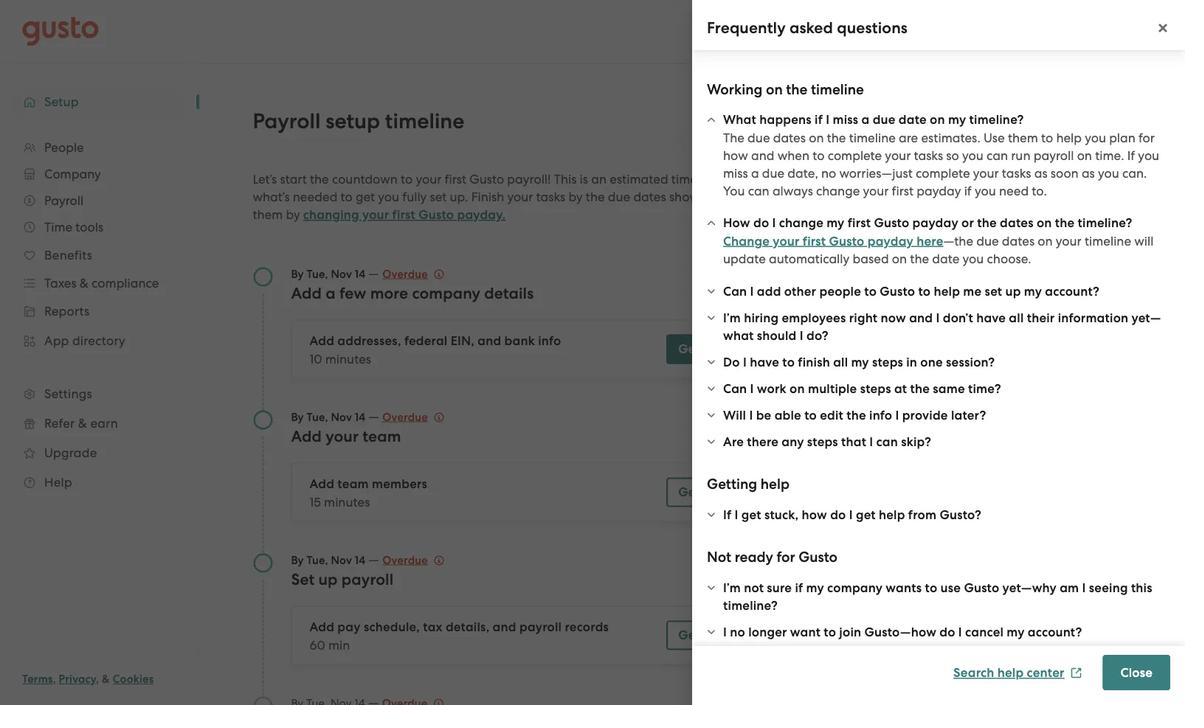 Task type: describe. For each thing, give the bounding box(es) containing it.
start
[[280, 172, 307, 187]]

one
[[921, 355, 943, 370]]

based
[[853, 252, 889, 266]]

miss inside the due dates on the timeline are estimates. use them to help you plan for how and when to complete your tasks so you can run payroll on time. if you miss a due date, no worries—just complete your tasks as soon as you can. you can always change your first payday if you need to.
[[723, 166, 748, 180]]

on up happens
[[766, 81, 783, 98]]

everything
[[943, 231, 1005, 246]]

by for add a few more company details
[[291, 268, 304, 281]]

you'll
[[1008, 231, 1038, 246]]

1 horizontal spatial complete
[[916, 166, 970, 180]]

if i get stuck, how do i get help from gusto?
[[723, 507, 982, 523]]

bank
[[505, 334, 535, 349]]

schedule,
[[364, 620, 420, 635]]

have for what to have ready
[[985, 187, 1018, 204]]

i right happens
[[826, 112, 830, 127]]

you
[[723, 183, 745, 198]]

i right do
[[743, 355, 747, 370]]

setup
[[44, 94, 79, 109]]

app
[[44, 334, 69, 348]]

terms , privacy , & cookies
[[22, 673, 154, 686]]

help
[[44, 475, 72, 490]]

on up estimates.
[[930, 112, 945, 127]]

my right cancel
[[1007, 625, 1025, 640]]

payroll
[[253, 109, 321, 134]]

first inside let's start the countdown to your first gusto payroll! this is an estimated                     timeline of what's needed to get you fully set up.
[[445, 172, 466, 187]]

the right at
[[910, 381, 930, 396]]

to up i'm hiring employees right now and i don't have all their information yet— what should i do?
[[919, 284, 931, 299]]

you down time.
[[1098, 166, 1120, 180]]

my inside "i'm not sure if my company wants to use gusto yet—why am i seeing this timeline?"
[[806, 581, 824, 596]]

on up you'll
[[1037, 216, 1052, 231]]

account menu element
[[901, 0, 1163, 63]]

get left stuck,
[[742, 507, 762, 523]]

the right handy
[[1055, 216, 1075, 231]]

i left longer
[[723, 625, 727, 640]]

timeline up what happens if i miss a due date on my timeline?
[[811, 81, 864, 98]]

terms link
[[22, 673, 53, 686]]

overdue button for payroll
[[382, 552, 444, 569]]

of inside download our handy checklist of everything you'll need to get set up for your first payroll.
[[928, 231, 940, 246]]

what to have ready
[[928, 187, 1060, 204]]

team inside 'add team members 15 minutes'
[[338, 477, 369, 492]]

overdue button for few
[[382, 265, 444, 283]]

always
[[773, 183, 813, 198]]

1 horizontal spatial miss
[[833, 112, 859, 127]]

shown
[[669, 190, 707, 204]]

countdown
[[332, 172, 398, 187]]

gusto inside let's start the countdown to your first gusto payroll! this is an estimated                     timeline of what's needed to get you fully set up.
[[470, 172, 504, 187]]

our
[[992, 213, 1011, 228]]

1 vertical spatial account?
[[1028, 625, 1082, 640]]

time?
[[968, 381, 1001, 396]]

0 vertical spatial steps
[[872, 355, 903, 370]]

this
[[554, 172, 577, 187]]

i left be
[[749, 408, 753, 423]]

dates inside "finish your tasks by the due dates shown or extend them by"
[[634, 190, 666, 204]]

am
[[1060, 581, 1079, 596]]

and inside add pay schedule, tax details, and payroll records 60 min
[[493, 620, 516, 635]]

overdue for payroll
[[382, 554, 428, 567]]

set for people
[[985, 284, 1003, 299]]

to left finish
[[783, 355, 795, 370]]

no inside the due dates on the timeline are estimates. use them to help you plan for how and when to complete your tasks so you can run payroll on time. if you miss a due date, no worries—just complete your tasks as soon as you can. you can always change your first payday if you need to.
[[821, 166, 836, 180]]

home image
[[22, 17, 99, 46]]

i down 'always'
[[772, 216, 776, 231]]

on right work
[[790, 381, 805, 396]]

my up estimates.
[[948, 112, 966, 127]]

i left add
[[750, 284, 754, 299]]

work
[[757, 381, 787, 396]]

what's
[[253, 190, 290, 204]]

the inside let's start the countdown to your first gusto payroll! this is an estimated                     timeline of what's needed to get you fully set up.
[[310, 172, 329, 187]]

your up 'add team members 15 minutes'
[[326, 427, 359, 446]]

1 vertical spatial payroll
[[342, 571, 394, 589]]

the right "edit"
[[847, 408, 866, 423]]

1 horizontal spatial by
[[569, 190, 583, 204]]

1 vertical spatial payday
[[913, 216, 959, 231]]

when
[[778, 148, 810, 163]]

0 vertical spatial if
[[815, 112, 823, 127]]

on up when
[[809, 130, 824, 145]]

due inside —the due dates on your timeline will update automatically based on the date you choose.
[[977, 234, 999, 248]]

you up our
[[975, 183, 996, 198]]

what for what happens if i miss a due date on my timeline?
[[723, 112, 757, 127]]

timeline right 'setup'
[[385, 109, 465, 134]]

add team members 15 minutes
[[310, 477, 427, 510]]

payday.
[[457, 207, 506, 223]]

skip?
[[901, 434, 932, 450]]

add a few more company details
[[291, 284, 534, 303]]

your inside "finish your tasks by the due dates shown or extend them by"
[[507, 190, 533, 204]]

needed
[[293, 190, 338, 204]]

10
[[310, 352, 322, 366]]

you right the so
[[963, 148, 984, 163]]

1 horizontal spatial do
[[830, 507, 846, 523]]

employees
[[782, 310, 846, 326]]

not ready for gusto
[[707, 549, 838, 566]]

a inside the due dates on the timeline are estimates. use them to help you plan for how and when to complete your tasks so you can run payroll on time. if you miss a due date, no worries—just complete your tasks as soon as you can. you can always change your first payday if you need to.
[[751, 166, 759, 180]]

i'm for i'm hiring employees right now and i don't have all their information yet— what should i do?
[[723, 310, 741, 326]]

questions
[[837, 19, 908, 37]]

my up can i work on multiple steps at the same time?
[[851, 355, 869, 370]]

0 vertical spatial team
[[363, 427, 401, 446]]

i left don't
[[936, 310, 940, 326]]

first inside "button"
[[803, 234, 826, 249]]

provide
[[902, 408, 948, 423]]

upgrade link
[[15, 440, 185, 466]]

for inside the due dates on the timeline are estimates. use them to help you plan for how and when to complete your tasks so you can run payroll on time. if you miss a due date, no worries—just complete your tasks as soon as you can. you can always change your first payday if you need to.
[[1139, 130, 1155, 145]]

if inside "i'm not sure if my company wants to use gusto yet—why am i seeing this timeline?"
[[795, 581, 803, 596]]

0 vertical spatial account?
[[1045, 284, 1100, 299]]

working on the timeline
[[707, 81, 864, 98]]

i left do?
[[800, 328, 804, 343]]

the
[[723, 130, 745, 145]]

0 horizontal spatial complete
[[828, 148, 882, 163]]

first inside download our handy checklist of everything you'll need to get set up for your first payroll.
[[1015, 249, 1036, 264]]

by tue, nov 14 — for your
[[291, 409, 382, 424]]

at
[[895, 381, 907, 396]]

or for payday
[[962, 216, 974, 231]]

help left "from" at the bottom right of page
[[879, 507, 905, 523]]

set for of
[[928, 249, 945, 264]]

to up date, on the right of the page
[[813, 148, 825, 163]]

help inside the due dates on the timeline are estimates. use them to help you plan for how and when to complete your tasks so you can run payroll on time. if you miss a due date, no worries—just complete your tasks as soon as you can. you can always change your first payday if you need to.
[[1057, 130, 1082, 145]]

setup
[[326, 109, 380, 134]]

to up fully
[[401, 172, 413, 187]]

you up can.
[[1138, 148, 1160, 163]]

1 as from the left
[[1035, 166, 1048, 180]]

first inside the due dates on the timeline are estimates. use them to help you plan for how and when to complete your tasks so you can run payroll on time. if you miss a due date, no worries—just complete your tasks as soon as you can. you can always change your first payday if you need to.
[[892, 183, 914, 198]]

members
[[372, 477, 427, 492]]

i right stuck,
[[849, 507, 853, 523]]

changing your first gusto payday.
[[303, 207, 506, 223]]

to.
[[1032, 183, 1047, 198]]

on up payroll.
[[1038, 234, 1053, 248]]

privacy link
[[59, 673, 96, 686]]

—the
[[944, 234, 974, 248]]

2 horizontal spatial do
[[940, 625, 956, 640]]

payroll.
[[1040, 249, 1083, 264]]

details
[[484, 284, 534, 303]]

now
[[881, 310, 906, 326]]

2 vertical spatial for
[[777, 549, 795, 566]]

change inside the due dates on the timeline are estimates. use them to help you plan for how and when to complete your tasks so you can run payroll on time. if you miss a due date, no worries—just complete your tasks as soon as you can. you can always change your first payday if you need to.
[[816, 183, 860, 198]]

gusto navigation element
[[0, 63, 199, 521]]

1 horizontal spatial ready
[[1021, 187, 1060, 204]]

to left "edit"
[[805, 408, 817, 423]]

search help center link
[[954, 666, 1083, 681]]

date inside —the due dates on your timeline will update automatically based on the date you choose.
[[933, 252, 960, 266]]

add for add a few more company details
[[291, 284, 322, 303]]

refer & earn
[[44, 416, 118, 431]]

your up what to have ready
[[973, 166, 999, 180]]

due right the
[[748, 130, 770, 145]]

any
[[782, 434, 804, 450]]

by for set up payroll
[[291, 554, 304, 567]]

0 horizontal spatial by
[[286, 207, 300, 222]]

have for do i have to finish all my steps in one session?
[[750, 355, 780, 370]]

i no longer want to join gusto—how do i cancel my account?
[[723, 625, 1082, 640]]

0 horizontal spatial up
[[319, 571, 338, 589]]

2 vertical spatial a
[[326, 284, 336, 303]]

1 vertical spatial checklist
[[1011, 272, 1062, 287]]

payday inside "button"
[[868, 234, 914, 249]]

to inside "i'm not sure if my company wants to use gusto yet—why am i seeing this timeline?"
[[925, 581, 938, 596]]

gusto—how
[[865, 625, 937, 640]]

0 horizontal spatial no
[[730, 625, 745, 640]]

started for add your team
[[704, 485, 747, 500]]

finish your tasks by the due dates shown or extend them by
[[253, 190, 765, 222]]

tue, for a
[[307, 268, 328, 281]]

info inside frequently asked questions dialog
[[870, 408, 893, 423]]

checklist inside download our handy checklist of everything you'll need to get set up for your first payroll.
[[1055, 213, 1104, 228]]

let's start the countdown to your first gusto payroll! this is an estimated                     timeline of what's needed to get you fully set up.
[[253, 172, 733, 204]]

min
[[328, 638, 350, 653]]

nov for your
[[331, 411, 352, 424]]

this
[[1131, 581, 1153, 596]]

1 started from the top
[[704, 342, 747, 357]]

2 vertical spatial can
[[877, 434, 898, 450]]

nov for a
[[331, 268, 352, 281]]

them inside "finish your tasks by the due dates shown or extend them by"
[[253, 207, 283, 222]]

tax
[[423, 620, 443, 635]]

first inside button
[[392, 207, 416, 223]]

to inside download our handy checklist of everything you'll need to get set up for your first payroll.
[[1074, 231, 1086, 246]]

1 vertical spatial if
[[723, 507, 732, 523]]

set inside let's start the countdown to your first gusto payroll! this is an estimated                     timeline of what's needed to get you fully set up.
[[430, 190, 447, 204]]

plan
[[1110, 130, 1136, 145]]

2 as from the left
[[1082, 166, 1095, 180]]

first up change your first gusto payday here
[[848, 216, 871, 231]]

pay
[[338, 620, 361, 635]]

estimated
[[610, 172, 668, 187]]

close button
[[1103, 655, 1171, 691]]

minutes inside add addresses, federal ein, and bank info 10 minutes
[[325, 352, 371, 366]]

2 horizontal spatial timeline?
[[1078, 216, 1133, 231]]

what happens if i miss a due date on my timeline?
[[723, 112, 1024, 127]]

is
[[580, 172, 588, 187]]

2 horizontal spatial tasks
[[1002, 166, 1032, 180]]

gusto?
[[940, 507, 982, 523]]

use
[[941, 581, 961, 596]]

help left center
[[998, 666, 1024, 681]]

handy
[[1014, 213, 1051, 228]]

same
[[933, 381, 965, 396]]

and inside the due dates on the timeline are estimates. use them to help you plan for how and when to complete your tasks so you can run payroll on time. if you miss a due date, no worries—just complete your tasks as soon as you can. you can always change your first payday if you need to.
[[751, 148, 775, 163]]

to up changing at the left of the page
[[341, 190, 353, 204]]

do?
[[807, 328, 829, 343]]

minutes inside 'add team members 15 minutes'
[[324, 495, 370, 510]]

get inside let's start the countdown to your first gusto payroll! this is an estimated                     timeline of what's needed to get you fully set up.
[[356, 190, 375, 204]]

frequently
[[707, 19, 786, 37]]

my up change your first gusto payday here
[[827, 216, 845, 231]]

due up 'always'
[[762, 166, 785, 180]]

download checklist link
[[928, 272, 1062, 287]]

0 vertical spatial a
[[862, 112, 870, 127]]

change your first gusto payday here
[[723, 234, 944, 249]]

my up their at the right of page
[[1024, 284, 1042, 299]]

i'm for i'm not sure if my company wants to use gusto yet—why am i seeing this timeline?
[[723, 581, 741, 596]]

1 horizontal spatial tasks
[[914, 148, 943, 163]]

working
[[707, 81, 763, 98]]

0 vertical spatial timeline?
[[970, 112, 1024, 127]]

people
[[820, 284, 861, 299]]

federal
[[404, 334, 448, 349]]

payday inside the due dates on the timeline are estimates. use them to help you plan for how and when to complete your tasks so you can run payroll on time. if you miss a due date, no worries—just complete your tasks as soon as you can. you can always change your first payday if you need to.
[[917, 183, 961, 198]]

on right based
[[892, 252, 907, 266]]

other
[[784, 284, 816, 299]]

tasks inside "finish your tasks by the due dates shown or extend them by"
[[536, 190, 566, 204]]

will
[[1135, 234, 1154, 248]]

on left time.
[[1077, 148, 1092, 163]]

are there any steps that i can skip?
[[723, 434, 932, 450]]

your inside button
[[362, 207, 389, 223]]

1 vertical spatial how
[[802, 507, 827, 523]]

2 vertical spatial steps
[[807, 434, 838, 450]]

seeing
[[1089, 581, 1128, 596]]

info inside add addresses, federal ein, and bank info 10 minutes
[[538, 334, 561, 349]]

join
[[839, 625, 862, 640]]

the up everything
[[977, 216, 997, 231]]

add your team
[[291, 427, 401, 446]]

upgrade
[[44, 446, 97, 461]]

i left work
[[750, 381, 754, 396]]

i right that in the bottom of the page
[[870, 434, 873, 450]]

earn
[[90, 416, 118, 431]]

right
[[849, 310, 878, 326]]

1 vertical spatial steps
[[860, 381, 891, 396]]

the up happens
[[786, 81, 808, 98]]

0 vertical spatial company
[[412, 284, 481, 303]]



Task type: locate. For each thing, give the bounding box(es) containing it.
cookies
[[113, 673, 154, 686]]

by for add your team
[[291, 411, 304, 424]]

no
[[821, 166, 836, 180], [730, 625, 745, 640]]

add for add addresses, federal ein, and bank info 10 minutes
[[310, 334, 334, 349]]

set inside frequently asked questions dialog
[[985, 284, 1003, 299]]

can
[[987, 148, 1008, 163], [748, 183, 770, 198], [877, 434, 898, 450]]

3 started from the top
[[704, 628, 747, 643]]

, left privacy
[[53, 673, 56, 686]]

i inside "i'm not sure if my company wants to use gusto yet—why am i seeing this timeline?"
[[1082, 581, 1086, 596]]

dates inside the due dates on the timeline are estimates. use them to help you plan for how and when to complete your tasks so you can run payroll on time. if you miss a due date, no worries—just complete your tasks as soon as you can. you can always change your first payday if you need to.
[[773, 130, 806, 145]]

close
[[1121, 665, 1153, 681]]

your inside download our handy checklist of everything you'll need to get set up for your first payroll.
[[986, 249, 1012, 264]]

get started for team
[[678, 485, 747, 500]]

i down at
[[896, 408, 899, 423]]

up inside frequently asked questions dialog
[[1006, 284, 1021, 299]]

miss
[[833, 112, 859, 127], [723, 166, 748, 180]]

to up the right
[[865, 284, 877, 299]]

1 vertical spatial all
[[833, 355, 848, 370]]

1 nov from the top
[[331, 268, 352, 281]]

miss up you
[[723, 166, 748, 180]]

1 horizontal spatial timeline?
[[970, 112, 1024, 127]]

ready inside frequently asked questions dialog
[[735, 549, 773, 566]]

3 get started from the top
[[678, 628, 747, 643]]

2 horizontal spatial for
[[1139, 130, 1155, 145]]

yet—
[[1132, 310, 1162, 326]]

you inside —the due dates on your timeline will update automatically based on the date you choose.
[[963, 252, 984, 266]]

0 horizontal spatial for
[[777, 549, 795, 566]]

3 get started button from the top
[[667, 621, 759, 651]]

1 tue, from the top
[[307, 268, 328, 281]]

fully
[[402, 190, 427, 204]]

2 tue, from the top
[[307, 411, 328, 424]]

2 , from the left
[[96, 673, 99, 686]]

overdue for team
[[382, 411, 428, 424]]

set
[[291, 571, 315, 589]]

2 vertical spatial do
[[940, 625, 956, 640]]

timeline? inside "i'm not sure if my company wants to use gusto yet—why am i seeing this timeline?"
[[723, 598, 778, 613]]

0 horizontal spatial date
[[899, 112, 927, 127]]

1 horizontal spatial need
[[1041, 231, 1071, 246]]

overdue button for team
[[382, 409, 444, 426]]

3 14 from the top
[[355, 554, 366, 567]]

can up will
[[723, 381, 747, 396]]

can for can i work on multiple steps at the same time?
[[723, 381, 747, 396]]

3 by from the top
[[291, 554, 304, 567]]

up for my
[[1006, 284, 1021, 299]]

change
[[723, 234, 770, 249]]

0 horizontal spatial a
[[326, 284, 336, 303]]

their
[[1027, 310, 1055, 326]]

1 horizontal spatial what
[[928, 187, 965, 204]]

dates up you'll
[[1000, 216, 1034, 231]]

for
[[1139, 130, 1155, 145], [967, 249, 983, 264], [777, 549, 795, 566]]

download down choose.
[[946, 272, 1008, 287]]

company inside "i'm not sure if my company wants to use gusto yet—why am i seeing this timeline?"
[[828, 581, 883, 596]]

2 horizontal spatial payroll
[[1034, 148, 1074, 163]]

get left "from" at the bottom right of page
[[856, 507, 876, 523]]

3 by tue, nov 14 — from the top
[[291, 552, 382, 567]]

1 overdue button from the top
[[382, 265, 444, 283]]

and right the now
[[909, 310, 933, 326]]

frequently asked questions dialog
[[692, 0, 1185, 706]]

1 vertical spatial can
[[723, 381, 747, 396]]

steps down "edit"
[[807, 434, 838, 450]]

or
[[710, 190, 722, 204], [962, 216, 974, 231]]

by tue, nov 14 — for up
[[291, 552, 382, 567]]

for down everything
[[967, 249, 983, 264]]

list
[[0, 134, 199, 497]]

automatically
[[769, 252, 850, 266]]

0 vertical spatial can
[[987, 148, 1008, 163]]

2 vertical spatial nov
[[331, 554, 352, 567]]

can i add other people to gusto to help me set up my account?
[[723, 284, 1100, 299]]

info down can i work on multiple steps at the same time?
[[870, 408, 893, 423]]

due up worries—just
[[873, 112, 896, 127]]

1 can from the top
[[723, 284, 747, 299]]

2 get started from the top
[[678, 485, 747, 500]]

you down everything
[[963, 252, 984, 266]]

will
[[723, 408, 746, 423]]

the
[[786, 81, 808, 98], [827, 130, 846, 145], [310, 172, 329, 187], [586, 190, 605, 204], [977, 216, 997, 231], [1055, 216, 1075, 231], [910, 252, 929, 266], [910, 381, 930, 396], [847, 408, 866, 423]]

date
[[899, 112, 927, 127], [933, 252, 960, 266]]

add inside add pay schedule, tax details, and payroll records 60 min
[[310, 620, 334, 635]]

overdue
[[382, 268, 428, 281], [382, 411, 428, 424], [382, 554, 428, 567]]

14 for few
[[355, 268, 366, 281]]

later?
[[951, 408, 986, 423]]

get started button for set up payroll
[[667, 621, 759, 651]]

first up automatically
[[803, 234, 826, 249]]

i'm inside "i'm not sure if my company wants to use gusto yet—why am i seeing this timeline?"
[[723, 581, 741, 596]]

checklist down choose.
[[1011, 272, 1062, 287]]

— up add your team
[[368, 409, 379, 424]]

— for payroll
[[368, 552, 379, 567]]

1 horizontal spatial &
[[102, 673, 110, 686]]

if right 'sure'
[[795, 581, 803, 596]]

your down are
[[885, 148, 911, 163]]

2 nov from the top
[[331, 411, 352, 424]]

get inside download our handy checklist of everything you'll need to get set up for your first payroll.
[[1089, 231, 1108, 246]]

to up everything
[[968, 187, 982, 204]]

your inside —the due dates on your timeline will update automatically based on the date you choose.
[[1056, 234, 1082, 248]]

up down choose.
[[1006, 284, 1021, 299]]

0 vertical spatial nov
[[331, 268, 352, 281]]

download
[[928, 213, 989, 228], [946, 272, 1008, 287]]

should
[[757, 328, 797, 343]]

have
[[985, 187, 1018, 204], [977, 310, 1006, 326], [750, 355, 780, 370]]

get started button for add your team
[[667, 478, 759, 507]]

will i be able to edit the info i provide later?
[[723, 408, 986, 423]]

you up time.
[[1085, 130, 1106, 145]]

0 vertical spatial ready
[[1021, 187, 1060, 204]]

2 horizontal spatial a
[[862, 112, 870, 127]]

gusto inside button
[[419, 207, 454, 223]]

download up —the
[[928, 213, 989, 228]]

by tue, nov 14 — for a
[[291, 266, 382, 281]]

2 — from the top
[[368, 409, 379, 424]]

—the due dates on your timeline will update automatically based on the date you choose.
[[723, 234, 1154, 266]]

set down —the
[[928, 249, 945, 264]]

get started button down 'not'
[[667, 621, 759, 651]]

2 overdue button from the top
[[382, 409, 444, 426]]

or inside frequently asked questions dialog
[[962, 216, 974, 231]]

ein,
[[451, 334, 475, 349]]

1 by from the top
[[291, 268, 304, 281]]

do i have to finish all my steps in one session?
[[723, 355, 995, 370]]

0 horizontal spatial set
[[430, 190, 447, 204]]

payroll left 'records'
[[520, 620, 562, 635]]

due inside "finish your tasks by the due dates shown or extend them by"
[[608, 190, 631, 204]]

get started button down are
[[667, 478, 759, 507]]

add for add team members 15 minutes
[[310, 477, 334, 492]]

— for team
[[368, 409, 379, 424]]

as up to.
[[1035, 166, 1048, 180]]

14 for payroll
[[355, 554, 366, 567]]

1 by tue, nov 14 — from the top
[[291, 266, 382, 281]]

account? up the information
[[1045, 284, 1100, 299]]

gusto inside "i'm not sure if my company wants to use gusto yet—why am i seeing this timeline?"
[[964, 581, 1000, 596]]

payroll inside add pay schedule, tax details, and payroll records 60 min
[[520, 620, 562, 635]]

0 horizontal spatial ready
[[735, 549, 773, 566]]

payroll
[[1034, 148, 1074, 163], [342, 571, 394, 589], [520, 620, 562, 635]]

help up stuck,
[[761, 476, 790, 493]]

14
[[355, 268, 366, 281], [355, 411, 366, 424], [355, 554, 366, 567]]

checklist
[[1055, 213, 1104, 228], [1011, 272, 1062, 287]]

1 vertical spatial or
[[962, 216, 974, 231]]

date,
[[788, 166, 818, 180]]

— for few
[[368, 266, 379, 281]]

or inside "finish your tasks by the due dates shown or extend them by"
[[710, 190, 722, 204]]

2 by tue, nov 14 — from the top
[[291, 409, 382, 424]]

0 vertical spatial what
[[723, 112, 757, 127]]

changing
[[303, 207, 359, 223]]

your inside let's start the countdown to your first gusto payroll! this is an estimated                     timeline of what's needed to get you fully set up.
[[416, 172, 442, 187]]

if up everything
[[964, 183, 972, 198]]

1 vertical spatial overdue
[[382, 411, 428, 424]]

0 vertical spatial 14
[[355, 268, 366, 281]]

if inside the due dates on the timeline are estimates. use them to help you plan for how and when to complete your tasks so you can run payroll on time. if you miss a due date, no worries—just complete your tasks as soon as you can. you can always change your first payday if you need to.
[[964, 183, 972, 198]]

get started down hiring
[[678, 342, 747, 357]]

are
[[899, 130, 918, 145]]

1 vertical spatial started
[[704, 485, 747, 500]]

if
[[815, 112, 823, 127], [964, 183, 972, 198], [795, 581, 803, 596]]

1 , from the left
[[53, 673, 56, 686]]

add for add your team
[[291, 427, 322, 446]]

0 vertical spatial if
[[1128, 148, 1135, 163]]

3 nov from the top
[[331, 554, 352, 567]]

no left longer
[[730, 625, 745, 640]]

reports
[[44, 304, 90, 319]]

records
[[565, 620, 609, 635]]

add inside 'add team members 15 minutes'
[[310, 477, 334, 492]]

1 vertical spatial set
[[928, 249, 945, 264]]

0 vertical spatial download
[[928, 213, 989, 228]]

how inside the due dates on the timeline are estimates. use them to help you plan for how and when to complete your tasks so you can run payroll on time. if you miss a due date, no worries—just complete your tasks as soon as you can. you can always change your first payday if you need to.
[[723, 148, 748, 163]]

search
[[954, 666, 995, 681]]

add
[[757, 284, 781, 299]]

get started for payroll
[[678, 628, 747, 643]]

download for download checklist
[[946, 272, 1008, 287]]

1 14 from the top
[[355, 268, 366, 281]]

0 vertical spatial no
[[821, 166, 836, 180]]

0 vertical spatial get started
[[678, 342, 747, 357]]

the up needed
[[310, 172, 329, 187]]

download for download our handy checklist of everything you'll need to get set up for your first payroll.
[[928, 213, 989, 228]]

download inside download our handy checklist of everything you'll need to get set up for your first payroll.
[[928, 213, 989, 228]]

2 started from the top
[[704, 485, 747, 500]]

started left longer
[[704, 628, 747, 643]]

1 vertical spatial 14
[[355, 411, 366, 424]]

what for what to have ready
[[928, 187, 965, 204]]

all inside i'm hiring employees right now and i don't have all their information yet— what should i do?
[[1009, 310, 1024, 326]]

longer
[[749, 625, 787, 640]]

you
[[1085, 130, 1106, 145], [963, 148, 984, 163], [1138, 148, 1160, 163], [1098, 166, 1120, 180], [975, 183, 996, 198], [378, 190, 399, 204], [963, 252, 984, 266]]

get
[[356, 190, 375, 204], [1089, 231, 1108, 246], [742, 507, 762, 523], [856, 507, 876, 523]]

the inside —the due dates on your timeline will update automatically based on the date you choose.
[[910, 252, 929, 266]]

1 — from the top
[[368, 266, 379, 281]]

3 overdue from the top
[[382, 554, 428, 567]]

&
[[78, 416, 87, 431], [102, 673, 110, 686]]

download our handy checklist of everything you'll need to get set up for your first payroll.
[[928, 213, 1108, 264]]

1 horizontal spatial company
[[828, 581, 883, 596]]

use
[[984, 130, 1005, 145]]

be
[[756, 408, 772, 423]]

2 vertical spatial tasks
[[536, 190, 566, 204]]

2 vertical spatial payroll
[[520, 620, 562, 635]]

to left the use
[[925, 581, 938, 596]]

need inside download our handy checklist of everything you'll need to get set up for your first payroll.
[[1041, 231, 1071, 246]]

payroll up pay
[[342, 571, 394, 589]]

0 vertical spatial overdue button
[[382, 265, 444, 283]]

minutes
[[325, 352, 371, 366], [324, 495, 370, 510]]

multiple
[[808, 381, 857, 396]]

to up soon
[[1041, 130, 1053, 145]]

me
[[964, 284, 982, 299]]

up for for
[[948, 249, 963, 264]]

1 vertical spatial do
[[830, 507, 846, 523]]

1 horizontal spatial date
[[933, 252, 960, 266]]

yet—why
[[1003, 581, 1057, 596]]

dates
[[773, 130, 806, 145], [634, 190, 666, 204], [1000, 216, 1034, 231], [1002, 234, 1035, 248]]

2 can from the top
[[723, 381, 747, 396]]

not
[[744, 581, 764, 596]]

first down worries—just
[[892, 183, 914, 198]]

2 i'm from the top
[[723, 581, 741, 596]]

change down 'always'
[[779, 216, 824, 231]]

i
[[826, 112, 830, 127], [772, 216, 776, 231], [750, 284, 754, 299], [936, 310, 940, 326], [800, 328, 804, 343], [743, 355, 747, 370], [750, 381, 754, 396], [749, 408, 753, 423], [896, 408, 899, 423], [870, 434, 873, 450], [735, 507, 739, 523], [849, 507, 853, 523], [1082, 581, 1086, 596], [723, 625, 727, 640], [959, 625, 962, 640]]

0 vertical spatial complete
[[828, 148, 882, 163]]

2 vertical spatial get started
[[678, 628, 747, 643]]

nov for up
[[331, 554, 352, 567]]

timeline inside —the due dates on your timeline will update automatically based on the date you choose.
[[1085, 234, 1132, 248]]

can down update
[[723, 284, 747, 299]]

list containing benefits
[[0, 134, 199, 497]]

overdue up the add a few more company details
[[382, 268, 428, 281]]

tue, up set
[[307, 554, 328, 567]]

2 horizontal spatial if
[[964, 183, 972, 198]]

1 vertical spatial team
[[338, 477, 369, 492]]

1 vertical spatial get started
[[678, 485, 747, 500]]

1 vertical spatial company
[[828, 581, 883, 596]]

2 vertical spatial up
[[319, 571, 338, 589]]

miss right happens
[[833, 112, 859, 127]]

1 vertical spatial tue,
[[307, 411, 328, 424]]

all right finish
[[833, 355, 848, 370]]

the down an
[[586, 190, 605, 204]]

how
[[723, 148, 748, 163], [802, 507, 827, 523]]

2 horizontal spatial set
[[985, 284, 1003, 299]]

2 vertical spatial payday
[[868, 234, 914, 249]]

your up payroll.
[[1056, 234, 1082, 248]]

if inside the due dates on the timeline are estimates. use them to help you plan for how and when to complete your tasks so you can run payroll on time. if you miss a due date, no worries—just complete your tasks as soon as you can. you can always change your first payday if you need to.
[[1128, 148, 1135, 163]]

i right am
[[1082, 581, 1086, 596]]

0 vertical spatial how
[[723, 148, 748, 163]]

overdue up set up payroll
[[382, 554, 428, 567]]

do down "i'm not sure if my company wants to use gusto yet—why am i seeing this timeline?" at the right of the page
[[940, 625, 956, 640]]

circle blank image
[[253, 696, 273, 706]]

them inside the due dates on the timeline are estimates. use them to help you plan for how and when to complete your tasks so you can run payroll on time. if you miss a due date, no worries—just complete your tasks as soon as you can. you can always change your first payday if you need to.
[[1008, 130, 1038, 145]]

0 vertical spatial minutes
[[325, 352, 371, 366]]

an
[[591, 172, 607, 187]]

set inside download our handy checklist of everything you'll need to get set up for your first payroll.
[[928, 249, 945, 264]]

1 vertical spatial i'm
[[723, 581, 741, 596]]

up
[[948, 249, 963, 264], [1006, 284, 1021, 299], [319, 571, 338, 589]]

0 horizontal spatial timeline?
[[723, 598, 778, 613]]

14 up the few
[[355, 268, 366, 281]]

2 get started button from the top
[[667, 478, 759, 507]]

2 vertical spatial get
[[678, 628, 700, 643]]

overdue up add your team
[[382, 411, 428, 424]]

0 vertical spatial set
[[430, 190, 447, 204]]

1 vertical spatial —
[[368, 409, 379, 424]]

get for add your team
[[678, 485, 700, 500]]

or for shown
[[710, 190, 722, 204]]

1 vertical spatial can
[[748, 183, 770, 198]]

help left me
[[934, 284, 960, 299]]

tasks down run at the top of page
[[1002, 166, 1032, 180]]

team up members
[[363, 427, 401, 446]]

0 vertical spatial payroll
[[1034, 148, 1074, 163]]

search help center
[[954, 666, 1065, 681]]

1 get started button from the top
[[667, 335, 759, 364]]

2 14 from the top
[[355, 411, 366, 424]]

0 vertical spatial date
[[899, 112, 927, 127]]

your down worries—just
[[863, 183, 889, 198]]

up inside download our handy checklist of everything you'll need to get set up for your first payroll.
[[948, 249, 963, 264]]

and inside add addresses, federal ein, and bank info 10 minutes
[[478, 334, 501, 349]]

1 vertical spatial of
[[928, 231, 940, 246]]

get for set up payroll
[[678, 628, 700, 643]]

team left members
[[338, 477, 369, 492]]

3 tue, from the top
[[307, 554, 328, 567]]

of up "extend"
[[721, 172, 733, 187]]

set up payroll
[[291, 571, 394, 589]]

1 vertical spatial a
[[751, 166, 759, 180]]

due
[[873, 112, 896, 127], [748, 130, 770, 145], [762, 166, 785, 180], [608, 190, 631, 204], [977, 234, 999, 248]]

date up are
[[899, 112, 927, 127]]

1 vertical spatial change
[[779, 216, 824, 231]]

what
[[723, 112, 757, 127], [928, 187, 965, 204]]

2 horizontal spatial up
[[1006, 284, 1021, 299]]

started down are
[[704, 485, 747, 500]]

3 overdue button from the top
[[382, 552, 444, 569]]

of inside let's start the countdown to your first gusto payroll! this is an estimated                     timeline of what's needed to get you fully set up.
[[721, 172, 733, 187]]

2 vertical spatial overdue
[[382, 554, 428, 567]]

2 vertical spatial get started button
[[667, 621, 759, 651]]

my right 'sure'
[[806, 581, 824, 596]]

if right happens
[[815, 112, 823, 127]]

and right "details,"
[[493, 620, 516, 635]]

tue, for up
[[307, 554, 328, 567]]

add inside add addresses, federal ein, and bank info 10 minutes
[[310, 334, 334, 349]]

1 overdue from the top
[[382, 268, 428, 281]]

tue, for your
[[307, 411, 328, 424]]

add for add pay schedule, tax details, and payroll records 60 min
[[310, 620, 334, 635]]

what inside frequently asked questions dialog
[[723, 112, 757, 127]]

started for set up payroll
[[704, 628, 747, 643]]

1 vertical spatial by
[[291, 411, 304, 424]]

0 horizontal spatial or
[[710, 190, 722, 204]]

i left cancel
[[959, 625, 962, 640]]

and inside i'm hiring employees right now and i don't have all their information yet— what should i do?
[[909, 310, 933, 326]]

the inside "finish your tasks by the due dates shown or extend them by"
[[586, 190, 605, 204]]

3 get from the top
[[678, 628, 700, 643]]

if down getting
[[723, 507, 732, 523]]

1 vertical spatial date
[[933, 252, 960, 266]]

ready up handy
[[1021, 187, 1060, 204]]

1 vertical spatial if
[[964, 183, 972, 198]]

by
[[569, 190, 583, 204], [286, 207, 300, 222]]

your inside "button"
[[773, 234, 800, 249]]

the inside the due dates on the timeline are estimates. use them to help you plan for how and when to complete your tasks so you can run payroll on time. if you miss a due date, no worries—just complete your tasks as soon as you can. you can always change your first payday if you need to.
[[827, 130, 846, 145]]

2 vertical spatial if
[[795, 581, 803, 596]]

timeline left will
[[1085, 234, 1132, 248]]

1 get started from the top
[[678, 342, 747, 357]]

0 vertical spatial change
[[816, 183, 860, 198]]

& inside refer & earn link
[[78, 416, 87, 431]]

as
[[1035, 166, 1048, 180], [1082, 166, 1095, 180]]

1 vertical spatial for
[[967, 249, 983, 264]]

2 overdue from the top
[[382, 411, 428, 424]]

company up join
[[828, 581, 883, 596]]

to left join
[[824, 625, 836, 640]]

i down getting
[[735, 507, 739, 523]]

1 vertical spatial &
[[102, 673, 110, 686]]

0 horizontal spatial miss
[[723, 166, 748, 180]]

0 vertical spatial have
[[985, 187, 1018, 204]]

by up add your team
[[291, 411, 304, 424]]

3 — from the top
[[368, 552, 379, 567]]

1 vertical spatial overdue button
[[382, 409, 444, 426]]

1 vertical spatial ready
[[735, 549, 773, 566]]

1 vertical spatial need
[[1041, 231, 1071, 246]]

a up worries—just
[[862, 112, 870, 127]]

are
[[723, 434, 744, 450]]

0 horizontal spatial company
[[412, 284, 481, 303]]

no right date, on the right of the page
[[821, 166, 836, 180]]

0 vertical spatial up
[[948, 249, 963, 264]]

14 for team
[[355, 411, 366, 424]]

1 horizontal spatial all
[[1009, 310, 1024, 326]]

nov up set up payroll
[[331, 554, 352, 567]]

do up 'change'
[[754, 216, 769, 231]]

0 horizontal spatial do
[[754, 216, 769, 231]]

wants
[[886, 581, 922, 596]]

, left cookies button
[[96, 673, 99, 686]]

gusto inside "button"
[[829, 234, 865, 249]]

can for can i add other people to gusto to help me set up my account?
[[723, 284, 747, 299]]

how
[[723, 216, 750, 231]]

your up fully
[[416, 172, 442, 187]]

0 horizontal spatial need
[[999, 183, 1029, 198]]

i'm inside i'm hiring employees right now and i don't have all their information yet— what should i do?
[[723, 310, 741, 326]]

what
[[723, 328, 754, 343]]

overdue for few
[[382, 268, 428, 281]]

ready up 'not'
[[735, 549, 773, 566]]

0 horizontal spatial if
[[723, 507, 732, 523]]

or up everything
[[962, 216, 974, 231]]

dates inside —the due dates on your timeline will update automatically based on the date you choose.
[[1002, 234, 1035, 248]]

to
[[1041, 130, 1053, 145], [813, 148, 825, 163], [401, 172, 413, 187], [968, 187, 982, 204], [341, 190, 353, 204], [1074, 231, 1086, 246], [865, 284, 877, 299], [919, 284, 931, 299], [783, 355, 795, 370], [805, 408, 817, 423], [925, 581, 938, 596], [824, 625, 836, 640]]

by tue, nov 14 —
[[291, 266, 382, 281], [291, 409, 382, 424], [291, 552, 382, 567]]

settings link
[[15, 381, 185, 407]]

your
[[885, 148, 911, 163], [973, 166, 999, 180], [416, 172, 442, 187], [863, 183, 889, 198], [507, 190, 533, 204], [362, 207, 389, 223], [773, 234, 800, 249], [1056, 234, 1082, 248], [986, 249, 1012, 264], [326, 427, 359, 446]]

asked
[[790, 19, 833, 37]]

complete up worries—just
[[828, 148, 882, 163]]

more
[[370, 284, 408, 303]]

timeline inside let's start the countdown to your first gusto payroll! this is an estimated                     timeline of what's needed to get you fully set up.
[[672, 172, 718, 187]]

there
[[747, 434, 779, 450]]

download checklist
[[946, 272, 1062, 287]]

you inside let's start the countdown to your first gusto payroll! this is an estimated                     timeline of what's needed to get you fully set up.
[[378, 190, 399, 204]]

1 horizontal spatial no
[[821, 166, 836, 180]]

2 by from the top
[[291, 411, 304, 424]]

nov up add your team
[[331, 411, 352, 424]]

1 i'm from the top
[[723, 310, 741, 326]]

1 horizontal spatial info
[[870, 408, 893, 423]]

0 vertical spatial miss
[[833, 112, 859, 127]]

1 horizontal spatial can
[[877, 434, 898, 450]]

i'm not sure if my company wants to use gusto yet—why am i seeing this timeline?
[[723, 581, 1153, 613]]

have inside i'm hiring employees right now and i don't have all their information yet— what should i do?
[[977, 310, 1006, 326]]

set right me
[[985, 284, 1003, 299]]

0 horizontal spatial all
[[833, 355, 848, 370]]

2 vertical spatial by
[[291, 554, 304, 567]]

payroll setup timeline
[[253, 109, 465, 134]]

set left up. in the top of the page
[[430, 190, 447, 204]]

14 up add your team
[[355, 411, 366, 424]]

steps left at
[[860, 381, 891, 396]]

timeline inside the due dates on the timeline are estimates. use them to help you plan for how and when to complete your tasks so you can run payroll on time. if you miss a due date, no worries—just complete your tasks as soon as you can. you can always change your first payday if you need to.
[[849, 130, 896, 145]]

finish
[[798, 355, 830, 370]]

need inside the due dates on the timeline are estimates. use them to help you plan for how and when to complete your tasks so you can run payroll on time. if you miss a due date, no worries—just complete your tasks as soon as you can. you can always change your first payday if you need to.
[[999, 183, 1029, 198]]

2 get from the top
[[678, 485, 700, 500]]

payroll inside the due dates on the timeline are estimates. use them to help you plan for how and when to complete your tasks so you can run payroll on time. if you miss a due date, no worries—just complete your tasks as soon as you can. you can always change your first payday if you need to.
[[1034, 148, 1074, 163]]

1 get from the top
[[678, 342, 700, 357]]

for inside download our handy checklist of everything you'll need to get set up for your first payroll.
[[967, 249, 983, 264]]

estimates.
[[921, 130, 981, 145]]

0 horizontal spatial as
[[1035, 166, 1048, 180]]



Task type: vqa. For each thing, say whether or not it's contained in the screenshot.
tools
no



